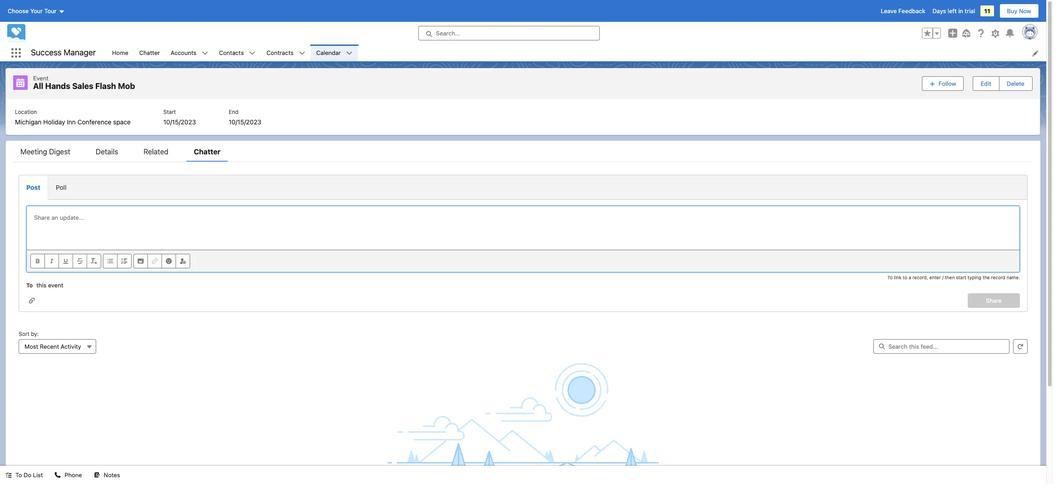 Task type: describe. For each thing, give the bounding box(es) containing it.
/
[[943, 274, 944, 280]]

buy now button
[[1000, 4, 1040, 18]]

home link
[[107, 44, 134, 61]]

related
[[144, 147, 169, 156]]

text default image inside phone button
[[55, 472, 61, 478]]

this
[[36, 281, 46, 289]]

to this event
[[26, 281, 63, 289]]

to
[[904, 274, 908, 280]]

flash
[[95, 81, 116, 91]]

hands
[[45, 81, 70, 91]]

location
[[15, 108, 37, 115]]

success
[[31, 48, 62, 57]]

event all hands sales flash mob
[[33, 74, 135, 91]]

sales
[[72, 81, 93, 91]]

then
[[946, 274, 956, 280]]

recent
[[40, 343, 59, 350]]

most recent activity
[[25, 343, 81, 350]]

inn
[[67, 118, 76, 126]]

calendar
[[316, 49, 341, 56]]

days left in trial
[[933, 7, 976, 15]]

sort by:
[[19, 331, 39, 337]]

your
[[30, 7, 43, 15]]

text default image for accounts
[[202, 50, 208, 56]]

delete button
[[1000, 77, 1033, 90]]

follow button
[[923, 76, 965, 91]]

contacts list item
[[214, 44, 261, 61]]

left
[[948, 7, 957, 15]]

contracts
[[267, 49, 294, 56]]

leave
[[882, 7, 898, 15]]

buy
[[1008, 7, 1018, 15]]

michigan
[[15, 118, 42, 126]]

tab list containing post
[[19, 175, 1028, 200]]

to for to this event
[[26, 282, 33, 289]]

align text element
[[103, 254, 132, 268]]

10/15/2023 for end 10/15/2023
[[229, 118, 262, 126]]

end
[[229, 108, 239, 115]]

list for the leave feedback link
[[107, 44, 1047, 61]]

success manager
[[31, 48, 96, 57]]

days
[[933, 7, 947, 15]]

format text element
[[30, 254, 101, 268]]

contacts link
[[214, 44, 249, 61]]

now
[[1020, 7, 1032, 15]]

buy now
[[1008, 7, 1032, 15]]

all
[[33, 81, 43, 91]]

meeting
[[20, 147, 47, 156]]

1 vertical spatial chatter link
[[187, 146, 228, 161]]

in
[[959, 7, 964, 15]]

record
[[992, 274, 1006, 280]]

delete
[[1007, 80, 1025, 87]]

location michigan holiday inn conference space
[[15, 108, 131, 126]]

contracts link
[[261, 44, 299, 61]]

share
[[987, 297, 1003, 304]]

Search this feed... search field
[[874, 339, 1010, 354]]

trial
[[966, 7, 976, 15]]

manager
[[64, 48, 96, 57]]

to do list button
[[0, 466, 48, 484]]

details link
[[88, 146, 126, 161]]

end 10/15/2023
[[229, 108, 262, 126]]

leave feedback
[[882, 7, 926, 15]]

choose
[[8, 7, 29, 15]]

to do list
[[15, 471, 43, 479]]

poll link
[[48, 175, 74, 199]]

accounts list item
[[165, 44, 214, 61]]

start 10/15/2023
[[163, 108, 196, 126]]



Task type: vqa. For each thing, say whether or not it's contained in the screenshot.
255
no



Task type: locate. For each thing, give the bounding box(es) containing it.
choose your tour button
[[7, 4, 65, 18]]

2 horizontal spatial to
[[888, 274, 893, 280]]

to left do
[[15, 471, 22, 479]]

text default image inside contracts list item
[[299, 50, 306, 56]]

1 vertical spatial list
[[6, 99, 1041, 135]]

the
[[983, 274, 991, 280]]

0 horizontal spatial to
[[15, 471, 22, 479]]

1 10/15/2023 from the left
[[163, 118, 196, 126]]

conference
[[78, 118, 111, 126]]

Sort by: button
[[19, 339, 96, 354]]

1 horizontal spatial to
[[26, 282, 33, 289]]

start
[[957, 274, 967, 280]]

to inside button
[[15, 471, 22, 479]]

details
[[96, 147, 118, 156]]

accounts link
[[165, 44, 202, 61]]

text default image for contracts
[[299, 50, 306, 56]]

home
[[112, 49, 128, 56]]

1 vertical spatial group
[[923, 75, 1033, 91]]

text default image inside notes button
[[94, 472, 100, 478]]

insert content element
[[133, 254, 190, 268]]

list
[[107, 44, 1047, 61], [6, 99, 1041, 135]]

group
[[923, 28, 942, 39], [923, 75, 1033, 91]]

leave feedback link
[[882, 7, 926, 15]]

1 horizontal spatial 10/15/2023
[[229, 118, 262, 126]]

do
[[24, 471, 31, 479]]

event
[[48, 281, 63, 289]]

choose your tour
[[8, 7, 57, 15]]

calendar list item
[[311, 44, 358, 61]]

search...
[[436, 30, 461, 37]]

list containing michigan holiday inn conference space
[[6, 99, 1041, 135]]

tab list
[[19, 175, 1028, 200]]

0 vertical spatial chatter link
[[134, 44, 165, 61]]

text default image right the contracts
[[299, 50, 306, 56]]

0 horizontal spatial chatter link
[[134, 44, 165, 61]]

text default image inside accounts list item
[[202, 50, 208, 56]]

event
[[33, 74, 49, 82]]

edit button
[[974, 77, 999, 90]]

10/15/2023 down end
[[229, 118, 262, 126]]

group containing follow
[[923, 75, 1033, 91]]

0 horizontal spatial 10/15/2023
[[163, 118, 196, 126]]

notes
[[104, 471, 120, 479]]

to
[[888, 274, 893, 280], [26, 282, 33, 289], [15, 471, 22, 479]]

related link
[[136, 146, 176, 161]]

text default image inside contacts list item
[[249, 50, 256, 56]]

calendar link
[[311, 44, 347, 61]]

list for the home link
[[6, 99, 1041, 135]]

0 vertical spatial to
[[888, 274, 893, 280]]

meeting digest link
[[13, 146, 78, 161]]

text default image right contacts at the left of page
[[249, 50, 256, 56]]

text default image
[[202, 50, 208, 56], [249, 50, 256, 56], [299, 50, 306, 56], [347, 50, 353, 56], [55, 472, 61, 478], [94, 472, 100, 478]]

0 vertical spatial list
[[107, 44, 1047, 61]]

11
[[985, 7, 991, 15]]

to left 'this'
[[26, 282, 33, 289]]

mob
[[118, 81, 135, 91]]

accounts
[[171, 49, 196, 56]]

10/15/2023 down start
[[163, 118, 196, 126]]

1 horizontal spatial chatter
[[194, 147, 221, 156]]

phone
[[65, 471, 82, 479]]

list containing home
[[107, 44, 1047, 61]]

text default image left notes
[[94, 472, 100, 478]]

activity
[[61, 343, 81, 350]]

edit
[[981, 80, 992, 87]]

space
[[113, 118, 131, 126]]

to inside to this event
[[26, 282, 33, 289]]

contacts
[[219, 49, 244, 56]]

typing
[[968, 274, 982, 280]]

text default image inside calendar list item
[[347, 50, 353, 56]]

toolbar
[[27, 250, 1020, 272]]

search... button
[[419, 26, 600, 40]]

to left link
[[888, 274, 893, 280]]

text default image right accounts
[[202, 50, 208, 56]]

to link to a record, enter / then start typing the record name.
[[888, 274, 1021, 280]]

most
[[25, 343, 38, 350]]

start
[[163, 108, 176, 115]]

to for to link to a record, enter / then start typing the record name.
[[888, 274, 893, 280]]

enter
[[930, 274, 942, 280]]

follow
[[939, 80, 957, 87]]

feedback
[[899, 7, 926, 15]]

phone button
[[49, 466, 87, 484]]

1 vertical spatial to
[[26, 282, 33, 289]]

0 horizontal spatial chatter
[[139, 49, 160, 56]]

by:
[[31, 331, 39, 337]]

link
[[895, 274, 902, 280]]

list
[[33, 471, 43, 479]]

notes button
[[88, 466, 126, 484]]

poll
[[56, 183, 66, 191]]

1 vertical spatial chatter
[[194, 147, 221, 156]]

meeting digest
[[20, 147, 70, 156]]

text default image for contacts
[[249, 50, 256, 56]]

to for to do list
[[15, 471, 22, 479]]

post link
[[19, 175, 48, 199]]

text default image
[[5, 472, 12, 478]]

chatter down start 10/15/2023
[[194, 147, 221, 156]]

10/15/2023 for start 10/15/2023
[[163, 118, 196, 126]]

record,
[[913, 274, 929, 280]]

text default image left phone
[[55, 472, 61, 478]]

text default image for calendar
[[347, 50, 353, 56]]

chatter
[[139, 49, 160, 56], [194, 147, 221, 156]]

a
[[909, 274, 912, 280]]

chatter link
[[134, 44, 165, 61], [187, 146, 228, 161]]

0 vertical spatial group
[[923, 28, 942, 39]]

share button
[[969, 293, 1021, 308]]

2 vertical spatial to
[[15, 471, 22, 479]]

holiday
[[43, 118, 65, 126]]

0 vertical spatial chatter
[[139, 49, 160, 56]]

tour
[[44, 7, 57, 15]]

2 10/15/2023 from the left
[[229, 118, 262, 126]]

None text field
[[27, 206, 1020, 250]]

10/15/2023
[[163, 118, 196, 126], [229, 118, 262, 126]]

name.
[[1007, 274, 1021, 280]]

post
[[26, 183, 40, 191]]

digest
[[49, 147, 70, 156]]

contracts list item
[[261, 44, 311, 61]]

sort
[[19, 331, 29, 337]]

text default image right calendar
[[347, 50, 353, 56]]

1 horizontal spatial chatter link
[[187, 146, 228, 161]]

chatter right home
[[139, 49, 160, 56]]



